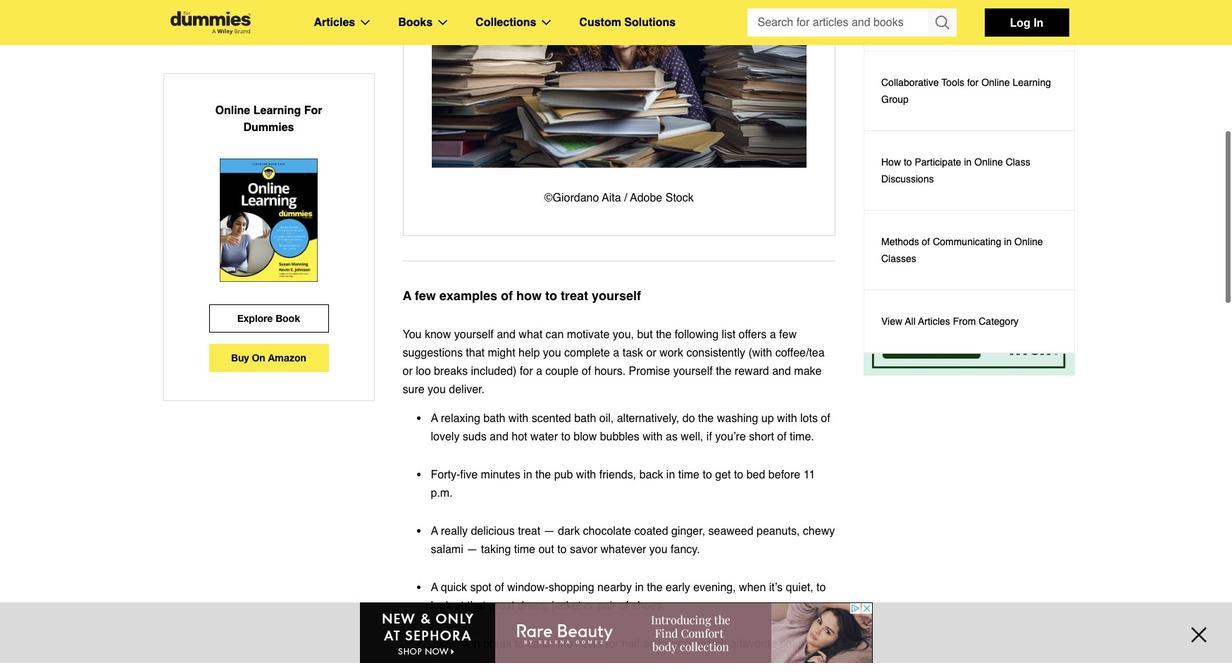 Task type: locate. For each thing, give the bounding box(es) containing it.
or
[[647, 344, 657, 356], [403, 362, 413, 375], [585, 597, 595, 610], [685, 635, 695, 648]]

online inside methods of communicating in online classes
[[1015, 233, 1044, 245]]

dress,
[[518, 597, 549, 610]]

a up you
[[403, 285, 412, 300]]

the inside a relaxing bath with scented bath oil, alternatively, do the washing up with lots of lovely suds and hot water to blow bubbles with as well, if you're short of time.
[[699, 409, 714, 422]]

online right tools
[[982, 74, 1011, 85]]

few up the know
[[415, 285, 436, 300]]

1 horizontal spatial articles
[[919, 313, 951, 324]]

to right the quiet,
[[817, 579, 827, 591]]

group
[[882, 91, 909, 102]]

(with
[[749, 344, 773, 356]]

how
[[957, 0, 977, 6], [882, 154, 902, 165]]

open article categories image
[[361, 20, 370, 25]]

in
[[965, 154, 972, 165], [1005, 233, 1012, 245], [524, 466, 533, 478], [667, 466, 676, 478], [635, 579, 644, 591]]

delicious
[[471, 522, 515, 535]]

0 horizontal spatial learning
[[254, 104, 301, 117]]

it's
[[770, 579, 783, 591]]

0 horizontal spatial treat
[[518, 522, 541, 535]]

1 vertical spatial yourself
[[455, 325, 494, 338]]

for right tools
[[968, 74, 979, 85]]

1 vertical spatial —
[[467, 540, 478, 553]]

quiet,
[[786, 579, 814, 591]]

0 vertical spatial how
[[957, 0, 977, 6]]

window-
[[508, 579, 549, 591]]

online learning: how to submit assignments
[[882, 0, 1021, 23]]

0 horizontal spatial yourself
[[455, 325, 494, 338]]

suds
[[463, 428, 487, 440]]

view all articles from category link
[[865, 288, 1075, 350]]

the right but
[[656, 325, 672, 338]]

0 vertical spatial yourself
[[592, 285, 641, 300]]

classes
[[882, 250, 917, 262]]

articles right all
[[919, 313, 951, 324]]

0 vertical spatial learning
[[1013, 74, 1052, 85]]

learning inside online learning for dummies
[[254, 104, 301, 117]]

time left get
[[679, 466, 700, 478]]

view all articles from category
[[882, 313, 1019, 324]]

0 vertical spatial —
[[544, 522, 555, 535]]

short
[[750, 428, 775, 440]]

and left hot
[[490, 428, 509, 440]]

1 horizontal spatial treat
[[561, 285, 589, 300]]

in for participate
[[965, 154, 972, 165]]

a right offers
[[770, 325, 777, 338]]

1 horizontal spatial time
[[679, 466, 700, 478]]

amazon
[[268, 352, 307, 364]]

few up coffee/tea
[[780, 325, 797, 338]]

2 vertical spatial and
[[490, 428, 509, 440]]

online up dummies
[[215, 104, 250, 117]]

0 vertical spatial that
[[466, 344, 485, 356]]

2 vertical spatial yourself
[[674, 362, 713, 375]]

learning down log in link
[[1013, 74, 1052, 85]]

a for a quick spot of window-shopping nearby in the early evening, when it's quiet, to look at that great dress, jacket or pair of shoes.
[[431, 579, 438, 591]]

discussions
[[882, 171, 935, 182]]

tools
[[942, 74, 965, 85]]

with right pub
[[577, 466, 597, 478]]

1 vertical spatial learning
[[254, 104, 301, 117]]

1 vertical spatial how
[[882, 154, 902, 165]]

the left pub
[[536, 466, 551, 478]]

custom
[[580, 16, 622, 29]]

adobe
[[631, 189, 663, 201]]

2 horizontal spatial you
[[650, 540, 668, 553]]

online learning: how to submit assignments link
[[865, 0, 1075, 49]]

that inside you know yourself and what can motivate you, but the following list offers a few suggestions that might help you complete a task or work consistently (with coffee/tea or loo breaks included) for a couple of hours. promise yourself the reward and make sure you deliver.
[[466, 344, 485, 356]]

up
[[762, 409, 774, 422]]

treat inside a really delicious treat — dark chocolate coated ginger, seaweed peanuts, chewy salami — taking time out to savor whatever you fancy.
[[518, 522, 541, 535]]

to right out
[[558, 540, 567, 553]]

1 horizontal spatial yourself
[[592, 285, 641, 300]]

custom solutions
[[580, 16, 676, 29]]

to up discussions on the right top of the page
[[904, 154, 913, 165]]

for left half
[[606, 635, 619, 648]]

a inside a relaxing bath with scented bath oil, alternatively, do the washing up with lots of lovely suds and hot water to blow bubbles with as well, if you're short of time.
[[431, 409, 438, 422]]

online left 'class'
[[975, 154, 1004, 165]]

a up look
[[431, 579, 438, 591]]

or right 'hour'
[[685, 635, 695, 648]]

11
[[804, 466, 816, 478]]

2 horizontal spatial for
[[968, 74, 979, 85]]

a up lovely
[[431, 409, 438, 422]]

0 horizontal spatial how
[[882, 154, 902, 165]]

washing
[[717, 409, 759, 422]]

list
[[722, 325, 736, 338]]

submit
[[991, 0, 1021, 6]]

0 vertical spatial time
[[679, 466, 700, 478]]

or inside a quick spot of window-shopping nearby in the early evening, when it's quiet, to look at that great dress, jacket or pair of shoes.
[[585, 597, 595, 610]]

a inside a quick spot of window-shopping nearby in the early evening, when it's quiet, to look at that great dress, jacket or pair of shoes.
[[431, 579, 438, 591]]

explore book
[[237, 312, 300, 324]]

the
[[656, 325, 672, 338], [716, 362, 732, 375], [699, 409, 714, 422], [536, 466, 551, 478], [647, 579, 663, 591], [558, 635, 573, 648]]

nearby
[[598, 579, 632, 591]]

a inside a really delicious treat — dark chocolate coated ginger, seaweed peanuts, chewy salami — taking time out to savor whatever you fancy.
[[431, 522, 438, 535]]

the right do
[[699, 409, 714, 422]]

and down coffee/tea
[[773, 362, 792, 375]]

time inside a really delicious treat — dark chocolate coated ginger, seaweed peanuts, chewy salami — taking time out to savor whatever you fancy.
[[514, 540, 536, 553]]

dark
[[558, 522, 580, 535]]

that up "included)"
[[466, 344, 485, 356]]

get
[[716, 466, 731, 478]]

1 vertical spatial treat
[[518, 522, 541, 535]]

for down help
[[520, 362, 533, 375]]

watch
[[698, 635, 728, 648]]

breaks
[[434, 362, 468, 375]]

blow
[[574, 428, 597, 440]]

of inside methods of communicating in online classes
[[922, 233, 931, 245]]

log
[[1011, 16, 1031, 29]]

online up assignments
[[882, 0, 910, 6]]

at
[[455, 597, 464, 610]]

how up discussions on the right top of the page
[[882, 154, 902, 165]]

you inside a really delicious treat — dark chocolate coated ginger, seaweed peanuts, chewy salami — taking time out to savor whatever you fancy.
[[650, 540, 668, 553]]

yourself
[[592, 285, 641, 300], [455, 325, 494, 338], [674, 362, 713, 375]]

loo
[[416, 362, 431, 375]]

and inside a relaxing bath with scented bath oil, alternatively, do the washing up with lots of lovely suds and hot water to blow bubbles with as well, if you're short of time.
[[490, 428, 509, 440]]

view
[[882, 313, 903, 324]]

0 vertical spatial and
[[497, 325, 516, 338]]

and
[[497, 325, 516, 338], [773, 362, 792, 375], [490, 428, 509, 440]]

that inside a quick spot of window-shopping nearby in the early evening, when it's quiet, to look at that great dress, jacket or pair of shoes.
[[467, 597, 486, 610]]

of left time.
[[778, 428, 787, 440]]

1 horizontal spatial bath
[[575, 409, 597, 422]]

couple
[[546, 362, 579, 375]]

the down "consistently"
[[716, 362, 732, 375]]

0 vertical spatial treat
[[561, 285, 589, 300]]

0 horizontal spatial for
[[520, 362, 533, 375]]

before
[[769, 466, 801, 478]]

0 horizontal spatial time
[[514, 540, 536, 553]]

0 horizontal spatial bath
[[484, 409, 506, 422]]

television
[[431, 635, 481, 648]]

collections
[[476, 16, 537, 29]]

1 vertical spatial articles
[[919, 313, 951, 324]]

yourself up might
[[455, 325, 494, 338]]

0 vertical spatial advertisement element
[[864, 200, 1076, 376]]

you down loo
[[428, 380, 446, 393]]

to left blow
[[561, 428, 571, 440]]

bath up suds at the left bottom of the page
[[484, 409, 506, 422]]

in inside methods of communicating in online classes
[[1005, 233, 1012, 245]]

p.m.
[[431, 484, 453, 497]]

in for communicating
[[1005, 233, 1012, 245]]

time left out
[[514, 540, 536, 553]]

0 vertical spatial for
[[968, 74, 979, 85]]

savor
[[570, 540, 598, 553]]

bath up blow
[[575, 409, 597, 422]]

0 vertical spatial few
[[415, 285, 436, 300]]

group
[[748, 8, 957, 37]]

lovely
[[431, 428, 460, 440]]

you
[[543, 344, 562, 356], [428, 380, 446, 393], [650, 540, 668, 553]]

open collections list image
[[542, 20, 552, 25]]

fancy.
[[671, 540, 700, 553]]

1 horizontal spatial —
[[544, 522, 555, 535]]

a few examples of how to treat yourself
[[403, 285, 641, 300]]

1 horizontal spatial few
[[780, 325, 797, 338]]

2 vertical spatial you
[[650, 540, 668, 553]]

favorite
[[740, 635, 777, 648]]

open book categories image
[[439, 20, 448, 25]]

explore book link
[[209, 305, 329, 333]]

advertisement element
[[864, 200, 1076, 376], [360, 602, 873, 663]]

included)
[[471, 362, 517, 375]]

suggestions
[[403, 344, 463, 356]]

or left pair
[[585, 597, 595, 610]]

methods of communicating in online classes
[[882, 233, 1044, 262]]

you down coated
[[650, 540, 668, 553]]

really
[[441, 522, 468, 535]]

1 vertical spatial you
[[428, 380, 446, 393]]

all
[[906, 313, 916, 324]]

taking
[[481, 540, 511, 553]]

learning:
[[913, 0, 954, 6]]

1 vertical spatial few
[[780, 325, 797, 338]]

a
[[770, 325, 777, 338], [614, 344, 620, 356], [536, 362, 543, 375], [731, 635, 737, 648]]

few inside you know yourself and what can motivate you, but the following list offers a few suggestions that might help you complete a task or work consistently (with coffee/tea or loo breaks included) for a couple of hours. promise yourself the reward and make sure you deliver.
[[780, 325, 797, 338]]

1 horizontal spatial you
[[543, 344, 562, 356]]

in up shoes. at the bottom of the page
[[635, 579, 644, 591]]

1 horizontal spatial how
[[957, 0, 977, 6]]

learning
[[1013, 74, 1052, 85], [254, 104, 301, 117]]

0 horizontal spatial you
[[428, 380, 446, 393]]

0 vertical spatial articles
[[314, 16, 355, 29]]

solutions
[[625, 16, 676, 29]]

how right 'learning:'
[[957, 0, 977, 6]]

in right communicating
[[1005, 233, 1012, 245]]

/
[[625, 189, 628, 201]]

to left get
[[703, 466, 713, 478]]

©giordano aita / adobe stock
[[545, 189, 694, 201]]

yourself down work
[[674, 362, 713, 375]]

1 horizontal spatial for
[[606, 635, 619, 648]]

methods of communicating in online classes link
[[865, 208, 1075, 288]]

of down complete
[[582, 362, 592, 375]]

to left catch
[[515, 635, 524, 648]]

in inside the how to participate in online class discussions
[[965, 154, 972, 165]]

collaborative
[[882, 74, 939, 85]]

1 vertical spatial for
[[520, 362, 533, 375]]

a right watch
[[731, 635, 737, 648]]

2 horizontal spatial yourself
[[674, 362, 713, 375]]

to right how
[[546, 285, 558, 300]]

1 vertical spatial that
[[467, 597, 486, 610]]

that right at
[[467, 597, 486, 610]]

scented
[[532, 409, 572, 422]]

to left submit
[[980, 0, 988, 6]]

in right the minutes
[[524, 466, 533, 478]]

to right get
[[734, 466, 744, 478]]

with inside forty-five minutes in the pub with friends, back in time to get to bed before 11 p.m.
[[577, 466, 597, 478]]

a left really
[[431, 522, 438, 535]]

examples
[[440, 285, 498, 300]]

peanuts,
[[757, 522, 800, 535]]

or up the promise
[[647, 344, 657, 356]]

of right methods
[[922, 233, 931, 245]]

—
[[544, 522, 555, 535], [467, 540, 478, 553]]

1 horizontal spatial learning
[[1013, 74, 1052, 85]]

and up might
[[497, 325, 516, 338]]

consistently
[[687, 344, 746, 356]]

in right participate
[[965, 154, 972, 165]]

the up shoes. at the bottom of the page
[[647, 579, 663, 591]]

you,
[[613, 325, 634, 338]]

log in link
[[985, 8, 1070, 37]]

online inside online learning for dummies
[[215, 104, 250, 117]]

online right communicating
[[1015, 233, 1044, 245]]

1 vertical spatial time
[[514, 540, 536, 553]]

yourself up 'you,'
[[592, 285, 641, 300]]

treat up out
[[518, 522, 541, 535]]

chewy
[[804, 522, 835, 535]]

following
[[675, 325, 719, 338]]

buy
[[231, 352, 249, 364]]

learning up dummies
[[254, 104, 301, 117]]

— left taking
[[467, 540, 478, 553]]

for
[[304, 104, 323, 117]]

articles left open article categories icon
[[314, 16, 355, 29]]

treat up motivate
[[561, 285, 589, 300]]

for inside collaborative tools for online learning group
[[968, 74, 979, 85]]

you down can
[[543, 344, 562, 356]]

— up out
[[544, 522, 555, 535]]

to inside a really delicious treat — dark chocolate coated ginger, seaweed peanuts, chewy salami — taking time out to savor whatever you fancy.
[[558, 540, 567, 553]]

sure
[[403, 380, 425, 393]]



Task type: vqa. For each thing, say whether or not it's contained in the screenshot.
bottom THAT
yes



Task type: describe. For each thing, give the bounding box(es) containing it.
oil,
[[600, 409, 614, 422]]

ginger,
[[672, 522, 706, 535]]

how inside online learning: how to submit assignments
[[957, 0, 977, 6]]

motivate
[[567, 325, 610, 338]]

forty-
[[431, 466, 461, 478]]

what
[[519, 325, 543, 338]]

collaborative tools for online learning group link
[[865, 49, 1075, 128]]

or left loo
[[403, 362, 413, 375]]

evening,
[[694, 579, 736, 591]]

make
[[795, 362, 822, 375]]

hot
[[512, 428, 528, 440]]

how
[[517, 285, 542, 300]]

in
[[1034, 16, 1044, 29]]

dummies
[[244, 121, 294, 134]]

from
[[954, 313, 977, 324]]

promise
[[629, 362, 671, 375]]

buy on amazon
[[231, 352, 307, 364]]

for inside you know yourself and what can motivate you, but the following list offers a few suggestions that might help you complete a task or work consistently (with coffee/tea or loo breaks included) for a couple of hours. promise yourself the reward and make sure you deliver.
[[520, 362, 533, 375]]

back
[[640, 466, 664, 478]]

quick
[[441, 579, 467, 591]]

books
[[398, 16, 433, 29]]

water
[[531, 428, 558, 440]]

with down alternatively,
[[643, 428, 663, 440]]

learning inside collaborative tools for online learning group
[[1013, 74, 1052, 85]]

to inside a relaxing bath with scented bath oil, alternatively, do the washing up with lots of lovely suds and hot water to blow bubbles with as well, if you're short of time.
[[561, 428, 571, 440]]

0 horizontal spatial few
[[415, 285, 436, 300]]

time.
[[790, 428, 815, 440]]

to inside online learning: how to submit assignments
[[980, 0, 988, 6]]

out
[[539, 540, 555, 553]]

book image image
[[220, 159, 318, 282]]

in right the back
[[667, 466, 676, 478]]

to inside the how to participate in online class discussions
[[904, 154, 913, 165]]

complete
[[565, 344, 610, 356]]

communicating
[[933, 233, 1002, 245]]

1 vertical spatial advertisement element
[[360, 602, 873, 663]]

salami
[[431, 540, 464, 553]]

0 horizontal spatial articles
[[314, 16, 355, 29]]

a down help
[[536, 362, 543, 375]]

cookie consent banner dialog
[[0, 613, 1233, 663]]

break
[[484, 635, 512, 648]]

well,
[[681, 428, 704, 440]]

catch
[[528, 635, 555, 648]]

minutes
[[481, 466, 521, 478]]

on
[[252, 352, 265, 364]]

the inside forty-five minutes in the pub with friends, back in time to get to bed before 11 p.m.
[[536, 466, 551, 478]]

Search for articles and books text field
[[748, 8, 930, 37]]

offers
[[739, 325, 767, 338]]

class
[[1006, 154, 1031, 165]]

0 horizontal spatial —
[[467, 540, 478, 553]]

aita
[[602, 189, 621, 201]]

2 bath from the left
[[575, 409, 597, 422]]

custom solutions link
[[580, 13, 676, 32]]

logo image
[[163, 11, 258, 34]]

when
[[740, 579, 767, 591]]

shoes.
[[632, 597, 666, 610]]

spot
[[471, 579, 492, 591]]

1 bath from the left
[[484, 409, 506, 422]]

early
[[666, 579, 691, 591]]

a for a few examples of how to treat yourself
[[403, 285, 412, 300]]

a left 'task'
[[614, 344, 620, 356]]

a for a relaxing bath with scented bath oil, alternatively, do the washing up with lots of lovely suds and hot water to blow bubbles with as well, if you're short of time.
[[431, 409, 438, 422]]

of up great
[[495, 579, 504, 591]]

jacket
[[552, 597, 582, 610]]

a for a really delicious treat — dark chocolate coated ginger, seaweed peanuts, chewy salami — taking time out to savor whatever you fancy.
[[431, 522, 438, 535]]

a quick spot of window-shopping nearby in the early evening, when it's quiet, to look at that great dress, jacket or pair of shoes.
[[431, 579, 827, 610]]

in for minutes
[[524, 466, 533, 478]]

the left news
[[558, 635, 573, 648]]

soap.
[[780, 635, 808, 648]]

of right lots
[[821, 409, 831, 422]]

assignments
[[882, 11, 938, 23]]

an
[[644, 635, 656, 648]]

with up hot
[[509, 409, 529, 422]]

alternatively,
[[617, 409, 680, 422]]

0 vertical spatial you
[[543, 344, 562, 356]]

lots
[[801, 409, 818, 422]]

coffee/tea
[[776, 344, 825, 356]]

if
[[707, 428, 713, 440]]

2 vertical spatial for
[[606, 635, 619, 648]]

news
[[577, 635, 603, 648]]

book
[[276, 312, 300, 324]]

online inside the how to participate in online class discussions
[[975, 154, 1004, 165]]

help
[[519, 344, 540, 356]]

bed
[[747, 466, 766, 478]]

whatever
[[601, 540, 647, 553]]

might
[[488, 344, 516, 356]]

time inside forty-five minutes in the pub with friends, back in time to get to bed before 11 p.m.
[[679, 466, 700, 478]]

©giordano
[[545, 189, 599, 201]]

hours.
[[595, 362, 626, 375]]

in inside a quick spot of window-shopping nearby in the early evening, when it's quiet, to look at that great dress, jacket or pair of shoes.
[[635, 579, 644, 591]]

as
[[666, 428, 678, 440]]

coated
[[635, 522, 669, 535]]

how to participate in online class discussions link
[[865, 128, 1075, 208]]

of right pair
[[620, 597, 629, 610]]

of inside you know yourself and what can motivate you, but the following list offers a few suggestions that might help you complete a task or work consistently (with coffee/tea or loo breaks included) for a couple of hours. promise yourself the reward and make sure you deliver.
[[582, 362, 592, 375]]

methods
[[882, 233, 920, 245]]

but
[[638, 325, 653, 338]]

1 vertical spatial and
[[773, 362, 792, 375]]

five
[[461, 466, 478, 478]]

great
[[489, 597, 515, 610]]

online inside collaborative tools for online learning group
[[982, 74, 1011, 85]]

online inside online learning: how to submit assignments
[[882, 0, 910, 6]]

to inside a quick spot of window-shopping nearby in the early evening, when it's quiet, to look at that great dress, jacket or pair of shoes.
[[817, 579, 827, 591]]

know
[[425, 325, 451, 338]]

with right up
[[778, 409, 798, 422]]

category
[[979, 313, 1019, 324]]

television break to catch the news for half an hour or watch a favorite soap.
[[431, 635, 808, 648]]

of left how
[[501, 285, 513, 300]]

the inside a quick spot of window-shopping nearby in the early evening, when it's quiet, to look at that great dress, jacket or pair of shoes.
[[647, 579, 663, 591]]

stock
[[666, 189, 694, 201]]

how inside the how to participate in online class discussions
[[882, 154, 902, 165]]

task
[[623, 344, 644, 356]]

a really delicious treat — dark chocolate coated ginger, seaweed peanuts, chewy salami — taking time out to savor whatever you fancy.
[[431, 522, 835, 553]]

do
[[683, 409, 695, 422]]



